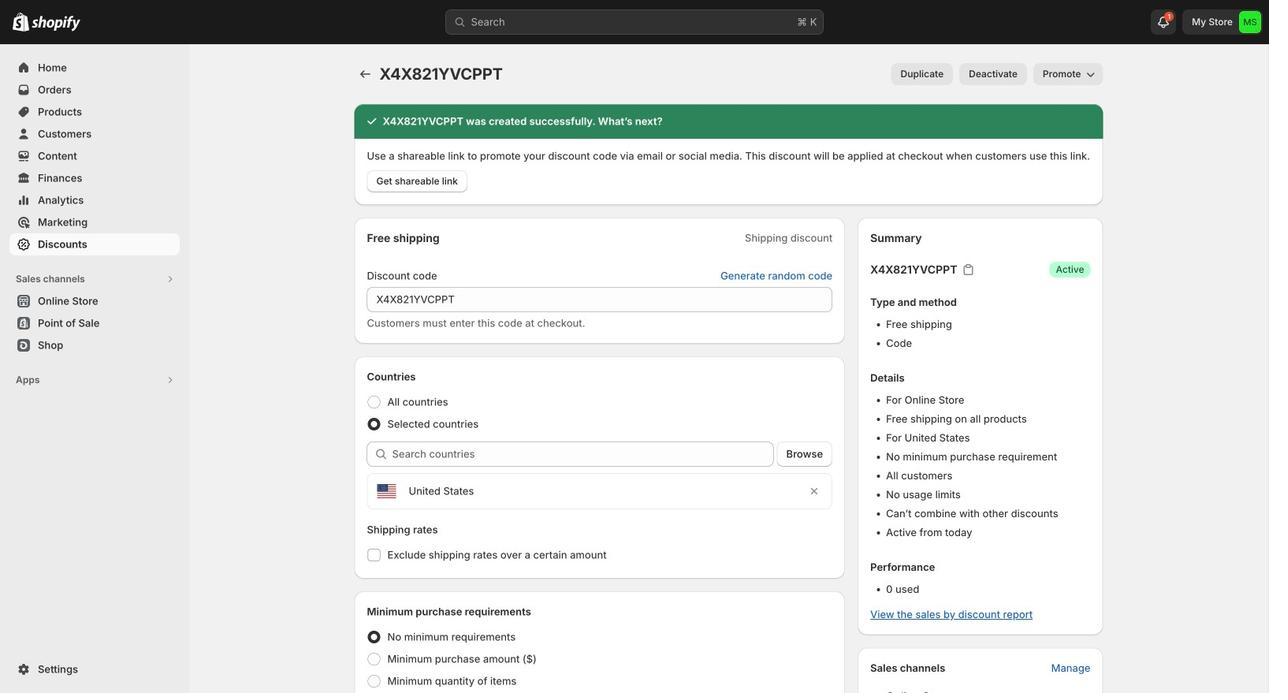 Task type: vqa. For each thing, say whether or not it's contained in the screenshot.
Shopify image on the top of page
yes



Task type: describe. For each thing, give the bounding box(es) containing it.
my store image
[[1240, 11, 1262, 33]]

0 horizontal spatial shopify image
[[13, 12, 29, 31]]



Task type: locate. For each thing, give the bounding box(es) containing it.
None text field
[[367, 287, 833, 312]]

1 horizontal spatial shopify image
[[32, 16, 80, 31]]

shopify image
[[13, 12, 29, 31], [32, 16, 80, 31]]

Search countries text field
[[392, 442, 774, 467]]



